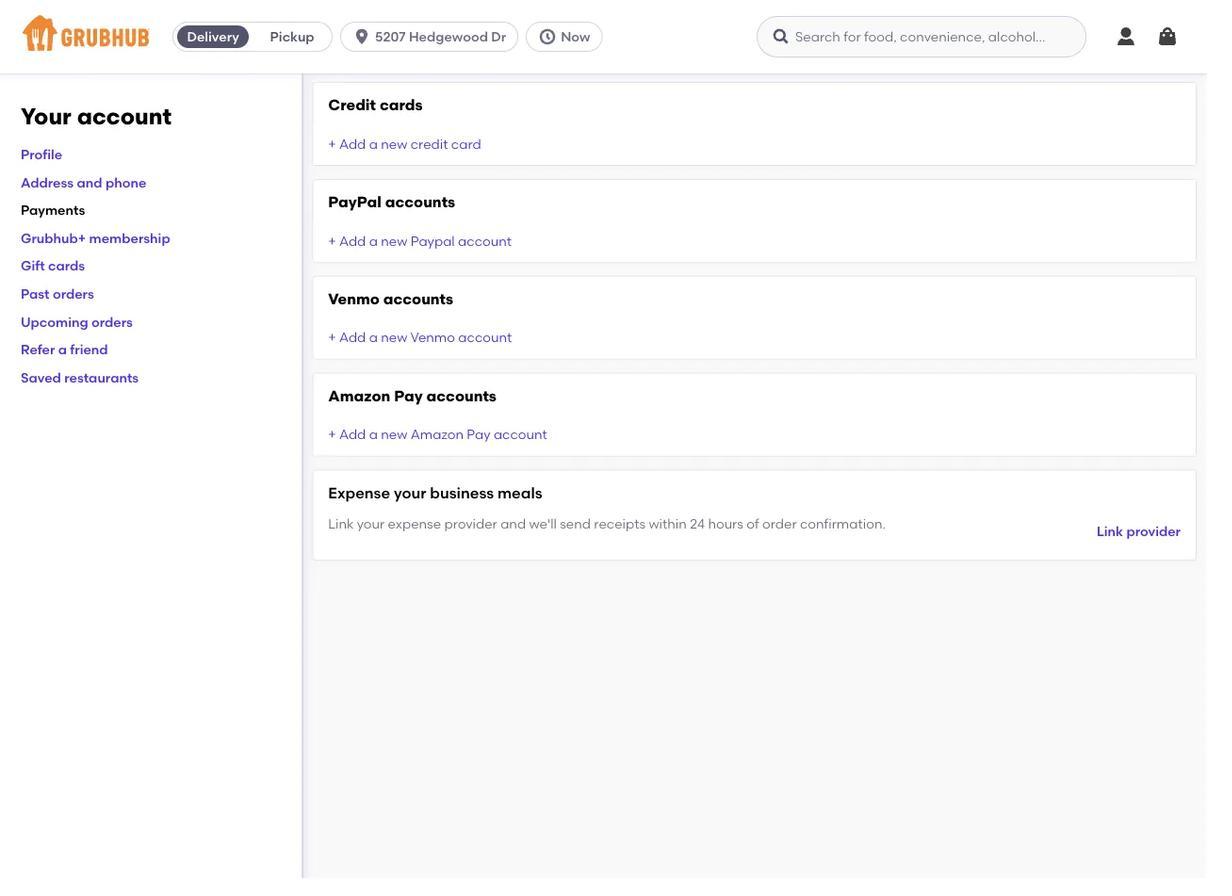 Task type: locate. For each thing, give the bounding box(es) containing it.
new left credit
[[381, 136, 408, 152]]

address
[[21, 174, 74, 190]]

add down credit
[[339, 136, 366, 152]]

+ for venmo accounts
[[328, 330, 336, 346]]

amazon down + add a new venmo account
[[328, 387, 391, 405]]

0 vertical spatial your
[[394, 484, 427, 502]]

svg image
[[1157, 25, 1180, 48], [539, 27, 557, 46], [772, 27, 791, 46]]

past orders link
[[21, 286, 94, 302]]

0 horizontal spatial cards
[[48, 258, 85, 274]]

cards up past orders link
[[48, 258, 85, 274]]

3 + from the top
[[328, 330, 336, 346]]

saved
[[21, 370, 61, 386]]

+
[[328, 136, 336, 152], [328, 233, 336, 249], [328, 330, 336, 346], [328, 427, 336, 443]]

1 vertical spatial accounts
[[383, 290, 454, 308]]

paypal
[[411, 233, 455, 249]]

3 new from the top
[[381, 330, 408, 346]]

provider
[[445, 516, 498, 532], [1127, 524, 1181, 540]]

Search for food, convenience, alcohol... search field
[[757, 16, 1087, 58]]

2 + from the top
[[328, 233, 336, 249]]

add up expense
[[339, 427, 366, 443]]

0 vertical spatial and
[[77, 174, 102, 190]]

0 horizontal spatial your
[[357, 516, 385, 532]]

1 new from the top
[[381, 136, 408, 152]]

and
[[77, 174, 102, 190], [501, 516, 526, 532]]

delivery
[[187, 29, 239, 45]]

confirmation.
[[800, 516, 886, 532]]

accounts up + add a new paypal account "link" on the left top of page
[[385, 193, 456, 211]]

1 add from the top
[[339, 136, 366, 152]]

svg image inside now button
[[539, 27, 557, 46]]

cards
[[380, 96, 423, 114], [48, 258, 85, 274]]

1 horizontal spatial your
[[394, 484, 427, 502]]

1 + from the top
[[328, 136, 336, 152]]

svg image inside 5207 hedgewood dr button
[[353, 27, 372, 46]]

a down amazon pay accounts
[[369, 427, 378, 443]]

1 horizontal spatial svg image
[[772, 27, 791, 46]]

0 horizontal spatial amazon
[[328, 387, 391, 405]]

now button
[[526, 22, 611, 52]]

account up the "phone"
[[77, 103, 172, 130]]

new
[[381, 136, 408, 152], [381, 233, 408, 249], [381, 330, 408, 346], [381, 427, 408, 443]]

paypal accounts
[[328, 193, 456, 211]]

cards up + add a new credit card
[[380, 96, 423, 114]]

0 horizontal spatial svg image
[[539, 27, 557, 46]]

pay up business
[[467, 427, 491, 443]]

0 horizontal spatial venmo
[[328, 290, 380, 308]]

expense
[[388, 516, 441, 532]]

a down paypal accounts
[[369, 233, 378, 249]]

4 + from the top
[[328, 427, 336, 443]]

add down paypal
[[339, 233, 366, 249]]

venmo
[[328, 290, 380, 308], [411, 330, 455, 346]]

profile
[[21, 146, 62, 162]]

your down expense
[[357, 516, 385, 532]]

1 horizontal spatial pay
[[467, 427, 491, 443]]

a down "venmo accounts"
[[369, 330, 378, 346]]

amazon
[[328, 387, 391, 405], [411, 427, 464, 443]]

orders up upcoming orders
[[53, 286, 94, 302]]

expense
[[328, 484, 390, 502]]

0 horizontal spatial and
[[77, 174, 102, 190]]

payments link
[[21, 202, 85, 218]]

+ add a new venmo account
[[328, 330, 512, 346]]

a down credit cards
[[369, 136, 378, 152]]

add for paypal
[[339, 233, 366, 249]]

pickup button
[[253, 22, 332, 52]]

0 horizontal spatial provider
[[445, 516, 498, 532]]

0 vertical spatial cards
[[380, 96, 423, 114]]

1 vertical spatial your
[[357, 516, 385, 532]]

2 new from the top
[[381, 233, 408, 249]]

1 vertical spatial orders
[[92, 314, 133, 330]]

2 add from the top
[[339, 233, 366, 249]]

address and phone link
[[21, 174, 146, 190]]

account up amazon pay accounts
[[459, 330, 512, 346]]

0 vertical spatial pay
[[394, 387, 423, 405]]

card
[[451, 136, 482, 152]]

+ down credit
[[328, 136, 336, 152]]

cards for gift cards
[[48, 258, 85, 274]]

pay
[[394, 387, 423, 405], [467, 427, 491, 443]]

send
[[560, 516, 591, 532]]

link
[[328, 516, 354, 532], [1097, 524, 1124, 540]]

accounts up + add a new amazon pay account link
[[427, 387, 497, 405]]

accounts
[[385, 193, 456, 211], [383, 290, 454, 308], [427, 387, 497, 405]]

4 add from the top
[[339, 427, 366, 443]]

your for expense
[[394, 484, 427, 502]]

account
[[77, 103, 172, 130], [458, 233, 512, 249], [459, 330, 512, 346], [494, 427, 548, 443]]

profile link
[[21, 146, 62, 162]]

and left the "phone"
[[77, 174, 102, 190]]

link provider button
[[1097, 515, 1181, 549]]

grubhub+
[[21, 230, 86, 246]]

venmo up + add a new venmo account
[[328, 290, 380, 308]]

+ add a new credit card
[[328, 136, 482, 152]]

a for amazon
[[369, 427, 378, 443]]

refer a friend
[[21, 342, 108, 358]]

1 horizontal spatial and
[[501, 516, 526, 532]]

new left paypal at the left
[[381, 233, 408, 249]]

hours
[[708, 516, 744, 532]]

+ down paypal
[[328, 233, 336, 249]]

add down "venmo accounts"
[[339, 330, 366, 346]]

past orders
[[21, 286, 94, 302]]

orders up the friend
[[92, 314, 133, 330]]

1 vertical spatial pay
[[467, 427, 491, 443]]

a
[[369, 136, 378, 152], [369, 233, 378, 249], [369, 330, 378, 346], [58, 342, 67, 358], [369, 427, 378, 443]]

saved restaurants
[[21, 370, 139, 386]]

new for paypal
[[381, 233, 408, 249]]

your
[[394, 484, 427, 502], [357, 516, 385, 532]]

1 vertical spatial cards
[[48, 258, 85, 274]]

orders
[[53, 286, 94, 302], [92, 314, 133, 330]]

grubhub+ membership
[[21, 230, 170, 246]]

now
[[561, 29, 591, 45]]

+ down "venmo accounts"
[[328, 330, 336, 346]]

5207
[[375, 29, 406, 45]]

pay up + add a new amazon pay account
[[394, 387, 423, 405]]

1 vertical spatial and
[[501, 516, 526, 532]]

0 vertical spatial venmo
[[328, 290, 380, 308]]

3 add from the top
[[339, 330, 366, 346]]

venmo down "venmo accounts"
[[411, 330, 455, 346]]

account right paypal at the left
[[458, 233, 512, 249]]

credit
[[328, 96, 376, 114]]

0 vertical spatial amazon
[[328, 387, 391, 405]]

accounts for paypal accounts
[[385, 193, 456, 211]]

grubhub+ membership link
[[21, 230, 170, 246]]

1 horizontal spatial amazon
[[411, 427, 464, 443]]

gift cards link
[[21, 258, 85, 274]]

orders for upcoming orders
[[92, 314, 133, 330]]

5207 hedgewood dr button
[[341, 22, 526, 52]]

+ add a new amazon pay account link
[[328, 427, 548, 443]]

new down amazon pay accounts
[[381, 427, 408, 443]]

your inside link your expense provider and we'll send receipts within 24 hours of order confirmation. link provider
[[357, 516, 385, 532]]

add for amazon
[[339, 427, 366, 443]]

0 vertical spatial orders
[[53, 286, 94, 302]]

+ up expense
[[328, 427, 336, 443]]

your up expense
[[394, 484, 427, 502]]

and left we'll
[[501, 516, 526, 532]]

0 vertical spatial accounts
[[385, 193, 456, 211]]

0 horizontal spatial svg image
[[353, 27, 372, 46]]

+ for amazon pay accounts
[[328, 427, 336, 443]]

amazon down amazon pay accounts
[[411, 427, 464, 443]]

phone
[[106, 174, 146, 190]]

order
[[763, 516, 797, 532]]

new down "venmo accounts"
[[381, 330, 408, 346]]

add for credit
[[339, 136, 366, 152]]

cards for credit cards
[[380, 96, 423, 114]]

accounts up + add a new venmo account
[[383, 290, 454, 308]]

add
[[339, 136, 366, 152], [339, 233, 366, 249], [339, 330, 366, 346], [339, 427, 366, 443]]

svg image
[[1115, 25, 1138, 48], [353, 27, 372, 46]]

1 horizontal spatial cards
[[380, 96, 423, 114]]

a for venmo
[[369, 330, 378, 346]]

1 horizontal spatial venmo
[[411, 330, 455, 346]]

membership
[[89, 230, 170, 246]]

4 new from the top
[[381, 427, 408, 443]]



Task type: vqa. For each thing, say whether or not it's contained in the screenshot.
the top Amazon
yes



Task type: describe. For each thing, give the bounding box(es) containing it.
+ add a new paypal account link
[[328, 233, 512, 249]]

address and phone
[[21, 174, 146, 190]]

2 vertical spatial accounts
[[427, 387, 497, 405]]

expense your business meals
[[328, 484, 543, 502]]

saved restaurants link
[[21, 370, 139, 386]]

delivery button
[[174, 22, 253, 52]]

credit
[[411, 136, 448, 152]]

gift cards
[[21, 258, 85, 274]]

1 horizontal spatial link
[[1097, 524, 1124, 540]]

accounts for venmo accounts
[[383, 290, 454, 308]]

business
[[430, 484, 494, 502]]

+ add a new amazon pay account
[[328, 427, 548, 443]]

and inside link your expense provider and we'll send receipts within 24 hours of order confirmation. link provider
[[501, 516, 526, 532]]

new for amazon
[[381, 427, 408, 443]]

we'll
[[529, 516, 557, 532]]

+ for paypal accounts
[[328, 233, 336, 249]]

new for credit
[[381, 136, 408, 152]]

hedgewood
[[409, 29, 488, 45]]

+ add a new venmo account link
[[328, 330, 512, 346]]

add for venmo
[[339, 330, 366, 346]]

payments
[[21, 202, 85, 218]]

within
[[649, 516, 687, 532]]

refer
[[21, 342, 55, 358]]

0 horizontal spatial pay
[[394, 387, 423, 405]]

paypal
[[328, 193, 382, 211]]

amazon pay accounts
[[328, 387, 497, 405]]

dr
[[492, 29, 507, 45]]

a for credit
[[369, 136, 378, 152]]

restaurants
[[64, 370, 139, 386]]

1 horizontal spatial svg image
[[1115, 25, 1138, 48]]

a for paypal
[[369, 233, 378, 249]]

upcoming orders
[[21, 314, 133, 330]]

+ for credit cards
[[328, 136, 336, 152]]

past
[[21, 286, 50, 302]]

24
[[690, 516, 705, 532]]

your account
[[21, 103, 172, 130]]

1 horizontal spatial provider
[[1127, 524, 1181, 540]]

1 vertical spatial venmo
[[411, 330, 455, 346]]

of
[[747, 516, 760, 532]]

account up meals on the bottom of the page
[[494, 427, 548, 443]]

friend
[[70, 342, 108, 358]]

2 horizontal spatial svg image
[[1157, 25, 1180, 48]]

upcoming
[[21, 314, 88, 330]]

+ add a new paypal account
[[328, 233, 512, 249]]

credit cards
[[328, 96, 423, 114]]

orders for past orders
[[53, 286, 94, 302]]

refer a friend link
[[21, 342, 108, 358]]

venmo accounts
[[328, 290, 454, 308]]

+ add a new credit card link
[[328, 136, 482, 152]]

main navigation navigation
[[0, 0, 1208, 74]]

0 horizontal spatial link
[[328, 516, 354, 532]]

your
[[21, 103, 71, 130]]

receipts
[[594, 516, 646, 532]]

5207 hedgewood dr
[[375, 29, 507, 45]]

your for link
[[357, 516, 385, 532]]

pickup
[[270, 29, 315, 45]]

link your expense provider and we'll send receipts within 24 hours of order confirmation. link provider
[[328, 516, 1181, 540]]

new for venmo
[[381, 330, 408, 346]]

meals
[[498, 484, 543, 502]]

1 vertical spatial amazon
[[411, 427, 464, 443]]

gift
[[21, 258, 45, 274]]

a right refer
[[58, 342, 67, 358]]

upcoming orders link
[[21, 314, 133, 330]]



